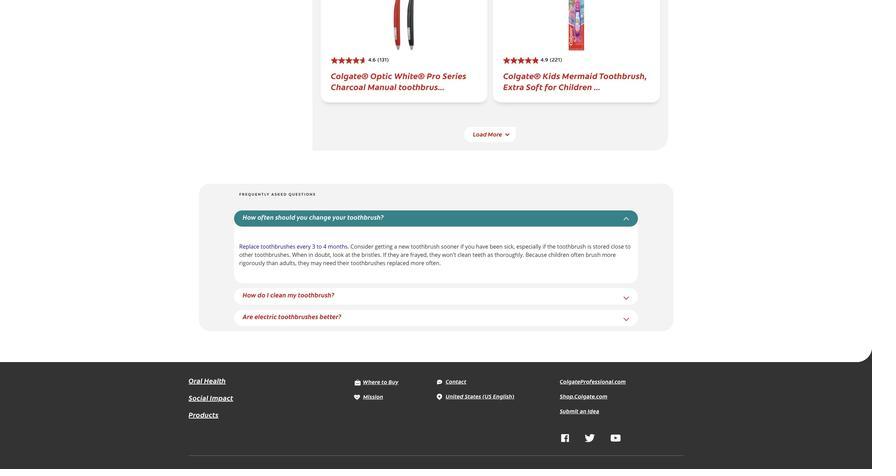 Task type: vqa. For each thing, say whether or not it's contained in the screenshot.
Policy
no



Task type: locate. For each thing, give the bounding box(es) containing it.
clean left teeth
[[458, 251, 472, 259]]

1 vertical spatial toothbrushes
[[351, 259, 386, 267]]

if right sooner
[[461, 243, 464, 251]]

1 how from the top
[[243, 213, 256, 221]]

to left buy
[[382, 378, 388, 386]]

often inside the . consider getting a new toothbrush sooner if you have been sick, especially if the toothbrush is stored close to other toothbrushes. when in doubt, look at the bristles. if they are frayed, they won't clean teeth as thoroughly. because children often brush more rigorously than adults, they may need their toothbrushes replaced more often.
[[571, 251, 585, 259]]

toothbrush
[[411, 243, 440, 251], [558, 243, 587, 251]]

toothbrushes down bristles.
[[351, 259, 386, 267]]

.
[[348, 243, 349, 251]]

how often should you change your toothbrush?
[[243, 213, 384, 221]]

pro
[[427, 70, 441, 81]]

colgate® down 4.9
[[504, 70, 541, 81]]

0 vertical spatial often
[[258, 213, 274, 221]]

white®
[[395, 70, 425, 81]]

if
[[461, 243, 464, 251], [543, 243, 546, 251]]

i
[[267, 291, 269, 299]]

the right at
[[352, 251, 360, 259]]

0 vertical spatial how
[[243, 213, 256, 221]]

toothbrush? right my
[[298, 291, 335, 299]]

more down frayed,
[[411, 259, 425, 267]]

1 horizontal spatial to
[[382, 378, 388, 386]]

as
[[488, 251, 494, 259]]

better?
[[320, 312, 342, 321]]

charcoal
[[331, 81, 366, 92]]

often left should
[[258, 213, 274, 221]]

to inside the . consider getting a new toothbrush sooner if you have been sick, especially if the toothbrush is stored close to other toothbrushes. when in doubt, look at the bristles. if they are frayed, they won't clean teeth as thoroughly. because children often brush more rigorously than adults, they may need their toothbrushes replaced more often.
[[626, 243, 631, 251]]

won't
[[442, 251, 457, 259]]

0 horizontal spatial toothbrush?
[[298, 291, 335, 299]]

1 horizontal spatial toothbrush
[[558, 243, 587, 251]]

they down a
[[388, 251, 399, 259]]

how do i clean my toothbrush? button
[[243, 291, 335, 299]]

1 vertical spatial toothbrush?
[[298, 291, 335, 299]]

they up often. at bottom
[[430, 251, 441, 259]]

0 horizontal spatial more
[[411, 259, 425, 267]]

rounded corner image
[[858, 347, 873, 362]]

mission
[[364, 393, 384, 401]]

how down frequently
[[243, 213, 256, 221]]

colgate® optic white® pro series charcoal manual toothbrus...
[[331, 70, 467, 92]]

to right the close
[[626, 243, 631, 251]]

0 vertical spatial clean
[[458, 251, 472, 259]]

more
[[603, 251, 617, 259], [411, 259, 425, 267]]

1 horizontal spatial clean
[[458, 251, 472, 259]]

buy
[[389, 378, 399, 386]]

how for how do i clean my toothbrush?
[[243, 291, 256, 299]]

0 horizontal spatial often
[[258, 213, 274, 221]]

1 horizontal spatial they
[[388, 251, 399, 259]]

1 horizontal spatial you
[[466, 243, 475, 251]]

are electric toothbrushes better?
[[243, 312, 342, 321]]

may
[[311, 259, 322, 267]]

especially
[[517, 243, 542, 251]]

1 colgate® from the left
[[331, 70, 369, 81]]

if up because
[[543, 243, 546, 251]]

if
[[383, 251, 387, 259]]

replace toothbrushes every 3 to 4 months link
[[239, 243, 348, 251]]

1 vertical spatial often
[[571, 251, 585, 259]]

you left have on the right bottom of page
[[466, 243, 475, 251]]

new
[[399, 243, 410, 251]]

colgate®
[[331, 70, 369, 81], [504, 70, 541, 81]]

4.9
[[541, 58, 549, 63]]

thoroughly.
[[495, 251, 525, 259]]

colgate® inside colgate® optic white® pro series charcoal manual toothbrus...
[[331, 70, 369, 81]]

0 vertical spatial more
[[603, 251, 617, 259]]

2 how from the top
[[243, 291, 256, 299]]

often
[[258, 213, 274, 221], [571, 251, 585, 259]]

often left brush
[[571, 251, 585, 259]]

0 vertical spatial you
[[297, 213, 308, 221]]

doubt,
[[315, 251, 332, 259]]

frayed,
[[411, 251, 428, 259]]

your
[[333, 213, 346, 221]]

frequently asked questions
[[239, 193, 316, 197]]

questions
[[289, 193, 316, 197]]

toothbrus...
[[399, 81, 445, 92]]

to right 3
[[317, 243, 322, 251]]

1 vertical spatial more
[[411, 259, 425, 267]]

when
[[292, 251, 307, 259]]

they down when
[[298, 259, 310, 267]]

1 horizontal spatial often
[[571, 251, 585, 259]]

1 vertical spatial how
[[243, 291, 256, 299]]

they
[[388, 251, 399, 259], [430, 251, 441, 259], [298, 259, 310, 267]]

load more button
[[465, 127, 516, 142]]

the
[[548, 243, 556, 251], [352, 251, 360, 259]]

social
[[189, 393, 208, 402]]

1 vertical spatial you
[[466, 243, 475, 251]]

asked
[[272, 193, 287, 197]]

1 horizontal spatial the
[[548, 243, 556, 251]]

colgate® down 4.6
[[331, 70, 369, 81]]

replace toothbrushes every 3 to 4 months
[[239, 243, 348, 251]]

oral health
[[189, 376, 226, 385]]

social impact link
[[189, 392, 234, 403]]

colgate® for soft
[[504, 70, 541, 81]]

brush
[[586, 251, 601, 259]]

4.6
[[369, 58, 376, 63]]

mission link
[[354, 393, 384, 401]]

toothbrush up "children"
[[558, 243, 587, 251]]

products
[[189, 410, 219, 419]]

contact link
[[436, 378, 467, 385]]

0 horizontal spatial the
[[352, 251, 360, 259]]

states
[[465, 393, 482, 400]]

health
[[204, 376, 226, 385]]

1 horizontal spatial if
[[543, 243, 546, 251]]

0 vertical spatial toothbrush?
[[348, 213, 384, 221]]

is
[[588, 243, 592, 251]]

toothbrushes down my
[[279, 312, 318, 321]]

1 toothbrush from the left
[[411, 243, 440, 251]]

footer
[[313, 0, 669, 151]]

more down "stored"
[[603, 251, 617, 259]]

2 horizontal spatial to
[[626, 243, 631, 251]]

1 horizontal spatial toothbrush?
[[348, 213, 384, 221]]

clean right i
[[271, 291, 286, 299]]

0 horizontal spatial clean
[[271, 291, 286, 299]]

kids
[[543, 70, 561, 81]]

toothbrush? right your
[[348, 213, 384, 221]]

do
[[258, 291, 266, 299]]

toothbrush?
[[348, 213, 384, 221], [298, 291, 335, 299]]

toothbrush up frayed,
[[411, 243, 440, 251]]

colgate® inside colgate® kids mermaid toothbrush, extra soft for children ...
[[504, 70, 541, 81]]

the up "children"
[[548, 243, 556, 251]]

how left do
[[243, 291, 256, 299]]

bristles.
[[362, 251, 382, 259]]

1 horizontal spatial colgate®
[[504, 70, 541, 81]]

0 horizontal spatial colgate®
[[331, 70, 369, 81]]

months
[[328, 243, 348, 251]]

. consider getting a new toothbrush sooner if you have been sick, especially if the toothbrush is stored close to other toothbrushes. when in doubt, look at the bristles. if they are frayed, they won't clean teeth as thoroughly. because children often brush more rigorously than adults, they may need their toothbrushes replaced more often.
[[239, 243, 631, 267]]

4.9 (221)
[[541, 58, 563, 63]]

social impact
[[189, 393, 234, 402]]

impact
[[210, 393, 234, 402]]

2 colgate® from the left
[[504, 70, 541, 81]]

teeth
[[473, 251, 486, 259]]

to
[[317, 243, 322, 251], [626, 243, 631, 251], [382, 378, 388, 386]]

you right should
[[297, 213, 308, 221]]

0 vertical spatial the
[[548, 243, 556, 251]]

toothbrushes up toothbrushes. at the left of the page
[[261, 243, 296, 251]]

0 horizontal spatial if
[[461, 243, 464, 251]]

are electric toothbrushes better? button
[[243, 312, 342, 321]]

replace
[[239, 243, 260, 251]]

other
[[239, 251, 253, 259]]

facebook image
[[561, 434, 570, 443]]

you
[[297, 213, 308, 221], [466, 243, 475, 251]]

every
[[297, 243, 311, 251]]

0 horizontal spatial they
[[298, 259, 310, 267]]

0 horizontal spatial toothbrush
[[411, 243, 440, 251]]

toothbrushes inside the . consider getting a new toothbrush sooner if you have been sick, especially if the toothbrush is stored close to other toothbrushes. when in doubt, look at the bristles. if they are frayed, they won't clean teeth as thoroughly. because children often brush more rigorously than adults, they may need their toothbrushes replaced more often.
[[351, 259, 386, 267]]

colgate® for charcoal
[[331, 70, 369, 81]]

colgateprofessional.com
[[560, 378, 627, 385]]



Task type: describe. For each thing, give the bounding box(es) containing it.
a
[[394, 243, 398, 251]]

are
[[243, 312, 253, 321]]

1 horizontal spatial more
[[603, 251, 617, 259]]

at
[[346, 251, 351, 259]]

0 horizontal spatial to
[[317, 243, 322, 251]]

change
[[309, 213, 331, 221]]

2 vertical spatial toothbrushes
[[279, 312, 318, 321]]

submit an idea link
[[560, 407, 600, 415]]

need
[[323, 259, 336, 267]]

united states (us english)
[[446, 393, 515, 400]]

been
[[490, 243, 503, 251]]

sooner
[[441, 243, 459, 251]]

where to buy
[[363, 378, 399, 386]]

0 vertical spatial toothbrushes
[[261, 243, 296, 251]]

load
[[473, 130, 487, 138]]

replaced
[[387, 259, 410, 267]]

optic
[[371, 70, 393, 81]]

1 if from the left
[[461, 243, 464, 251]]

toothbrush,
[[600, 70, 648, 81]]

how often should you change your toothbrush? button
[[243, 213, 384, 221]]

submit
[[560, 407, 579, 415]]

footer containing colgate® optic white® pro series charcoal manual toothbrus...
[[313, 0, 669, 151]]

soft
[[527, 81, 543, 92]]

...
[[595, 81, 601, 92]]

1 vertical spatial the
[[352, 251, 360, 259]]

contact
[[446, 378, 467, 385]]

(221)
[[550, 58, 563, 63]]

oral
[[189, 376, 203, 385]]

their
[[338, 259, 350, 267]]

you inside the . consider getting a new toothbrush sooner if you have been sick, especially if the toothbrush is stored close to other toothbrushes. when in doubt, look at the bristles. if they are frayed, they won't clean teeth as thoroughly. because children often brush more rigorously than adults, they may need their toothbrushes replaced more often.
[[466, 243, 475, 251]]

colgate® kids mermaid toothbrush, extra soft for children ...
[[504, 70, 648, 92]]

shop.colgate.com
[[560, 393, 608, 400]]

for
[[545, 81, 557, 92]]

because
[[526, 251, 548, 259]]

frequently
[[239, 193, 270, 197]]

2 horizontal spatial they
[[430, 251, 441, 259]]

children
[[549, 251, 570, 259]]

idea
[[588, 407, 600, 415]]

4.6 (131)
[[369, 58, 389, 63]]

1 vertical spatial clean
[[271, 291, 286, 299]]

rigorously
[[239, 259, 265, 267]]

load more
[[473, 130, 503, 138]]

an
[[580, 407, 587, 415]]

adults,
[[280, 259, 297, 267]]

0 horizontal spatial you
[[297, 213, 308, 221]]

shop.colgate.com link
[[560, 393, 608, 400]]

are
[[401, 251, 409, 259]]

oral health link
[[189, 376, 226, 385]]

2 toothbrush from the left
[[558, 243, 587, 251]]

mermaid
[[563, 70, 598, 81]]

children
[[559, 81, 593, 92]]

clean inside the . consider getting a new toothbrush sooner if you have been sick, especially if the toothbrush is stored close to other toothbrushes. when in doubt, look at the bristles. if they are frayed, they won't clean teeth as thoroughly. because children often brush more rigorously than adults, they may need their toothbrushes replaced more often.
[[458, 251, 472, 259]]

3
[[312, 243, 316, 251]]

united
[[446, 393, 464, 400]]

extra
[[504, 81, 525, 92]]

(131)
[[378, 58, 389, 63]]

getting
[[375, 243, 393, 251]]

should
[[275, 213, 296, 221]]

look
[[333, 251, 344, 259]]

more
[[488, 130, 503, 138]]

my
[[288, 291, 297, 299]]

twitter image
[[585, 434, 595, 443]]

toothbrushes.
[[255, 251, 291, 259]]

electric
[[255, 312, 277, 321]]

manual
[[368, 81, 397, 92]]

submit an idea
[[560, 407, 600, 415]]

youtube image
[[611, 434, 621, 443]]

sick,
[[505, 243, 515, 251]]

where
[[363, 378, 381, 386]]

have
[[477, 243, 489, 251]]

2 if from the left
[[543, 243, 546, 251]]

series
[[443, 70, 467, 81]]

in
[[309, 251, 314, 259]]

how for how often should you change your toothbrush?
[[243, 213, 256, 221]]

(us
[[483, 393, 492, 400]]

close
[[612, 243, 625, 251]]

4
[[324, 243, 327, 251]]

often.
[[426, 259, 441, 267]]



